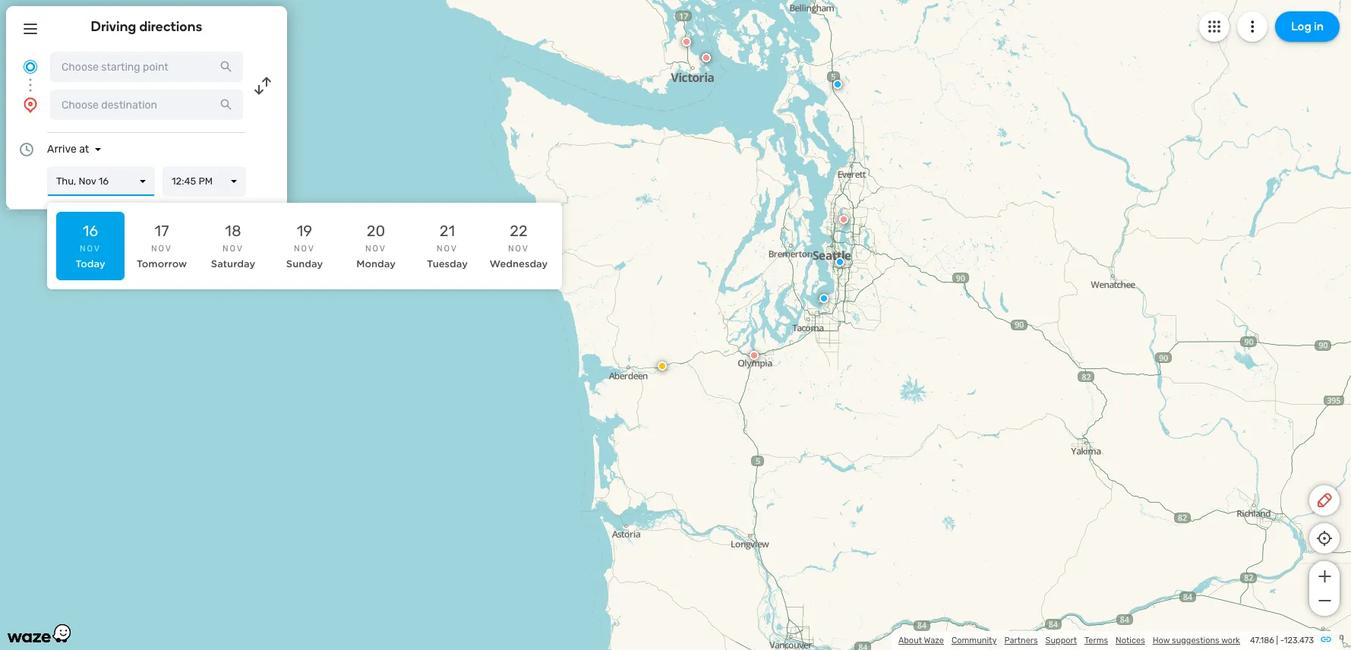 Task type: locate. For each thing, give the bounding box(es) containing it.
road closed image
[[682, 37, 691, 46], [839, 215, 848, 224]]

nov inside 21 nov tuesday
[[437, 244, 458, 254]]

nov up saturday
[[223, 244, 244, 254]]

0 vertical spatial police image
[[836, 257, 845, 267]]

16
[[99, 175, 109, 187], [83, 222, 98, 240]]

20 nov monday
[[356, 222, 396, 270]]

nov inside 19 nov sunday
[[294, 244, 315, 254]]

nov right thu,
[[79, 175, 96, 187]]

saturday
[[211, 258, 255, 270]]

nov up sunday
[[294, 244, 315, 254]]

wednesday
[[490, 258, 548, 270]]

clock image
[[17, 141, 36, 159]]

12:45 pm
[[172, 175, 213, 187]]

nov inside 16 nov today
[[80, 244, 101, 254]]

nov for 19
[[294, 244, 315, 254]]

police image
[[833, 80, 842, 89]]

1 vertical spatial police image
[[820, 294, 829, 303]]

today
[[75, 258, 105, 270]]

arrive
[[47, 143, 77, 156]]

1 vertical spatial road closed image
[[750, 351, 759, 360]]

nov up tuesday
[[437, 244, 458, 254]]

123.473
[[1284, 636, 1314, 646]]

pm
[[199, 175, 213, 187]]

nov up monday
[[365, 244, 387, 254]]

1 vertical spatial 16
[[83, 222, 98, 240]]

1 vertical spatial road closed image
[[839, 215, 848, 224]]

notices
[[1116, 636, 1145, 646]]

Choose destination text field
[[50, 90, 243, 120]]

0 horizontal spatial police image
[[820, 294, 829, 303]]

20 option
[[342, 212, 410, 280]]

47.186 | -123.473
[[1250, 636, 1314, 646]]

at
[[79, 143, 89, 156]]

nov inside 18 nov saturday
[[223, 244, 244, 254]]

nov up the today
[[80, 244, 101, 254]]

thu, nov 16
[[56, 175, 109, 187]]

16 up the today
[[83, 222, 98, 240]]

0 vertical spatial 16
[[99, 175, 109, 187]]

nov inside 20 nov monday
[[365, 244, 387, 254]]

22 option
[[485, 212, 553, 280]]

police image
[[836, 257, 845, 267], [820, 294, 829, 303]]

21
[[440, 222, 455, 240]]

nov up tomorrow
[[151, 244, 172, 254]]

nov up wednesday
[[508, 244, 529, 254]]

1 horizontal spatial police image
[[836, 257, 845, 267]]

pencil image
[[1316, 491, 1334, 510]]

notices link
[[1116, 636, 1145, 646]]

thu, nov 16 list box
[[47, 166, 155, 197]]

19 option
[[270, 212, 339, 280]]

partners link
[[1004, 636, 1038, 646]]

47.186
[[1250, 636, 1274, 646]]

17 option
[[128, 212, 196, 280]]

nov inside list box
[[79, 175, 96, 187]]

nov inside 17 nov tomorrow
[[151, 244, 172, 254]]

terms
[[1085, 636, 1108, 646]]

nov inside 22 nov wednesday
[[508, 244, 529, 254]]

zoom in image
[[1315, 567, 1334, 586]]

18
[[225, 222, 241, 240]]

16 right thu,
[[99, 175, 109, 187]]

16 inside list box
[[99, 175, 109, 187]]

hazard image
[[658, 362, 667, 371]]

nov
[[79, 175, 96, 187], [80, 244, 101, 254], [151, 244, 172, 254], [223, 244, 244, 254], [294, 244, 315, 254], [365, 244, 387, 254], [437, 244, 458, 254], [508, 244, 529, 254]]

0 vertical spatial road closed image
[[702, 53, 711, 62]]

Choose starting point text field
[[50, 52, 243, 82]]

0 horizontal spatial road closed image
[[682, 37, 691, 46]]

road closed image
[[702, 53, 711, 62], [750, 351, 759, 360]]

1 horizontal spatial road closed image
[[839, 215, 848, 224]]

0 vertical spatial road closed image
[[682, 37, 691, 46]]

20
[[367, 222, 385, 240]]



Task type: describe. For each thing, give the bounding box(es) containing it.
zoom out image
[[1315, 592, 1334, 610]]

12:45 pm list box
[[163, 166, 246, 197]]

tuesday
[[427, 258, 468, 270]]

arrive at
[[47, 143, 89, 156]]

nov for 20
[[365, 244, 387, 254]]

how
[[1153, 636, 1170, 646]]

16 nov today
[[75, 222, 105, 270]]

nov for 16
[[80, 244, 101, 254]]

nov for 22
[[508, 244, 529, 254]]

19 nov sunday
[[286, 222, 323, 270]]

22
[[510, 222, 528, 240]]

sunday
[[286, 258, 323, 270]]

21 nov tuesday
[[427, 222, 468, 270]]

location image
[[21, 96, 39, 114]]

current location image
[[21, 58, 39, 76]]

12:45
[[172, 175, 196, 187]]

community link
[[952, 636, 997, 646]]

monday
[[356, 258, 396, 270]]

17
[[155, 222, 169, 240]]

1 horizontal spatial road closed image
[[750, 351, 759, 360]]

driving directions
[[91, 18, 202, 35]]

work
[[1221, 636, 1240, 646]]

|
[[1276, 636, 1278, 646]]

how suggestions work link
[[1153, 636, 1240, 646]]

18 nov saturday
[[211, 222, 255, 270]]

community
[[952, 636, 997, 646]]

tomorrow
[[137, 258, 187, 270]]

support link
[[1046, 636, 1077, 646]]

nov for 21
[[437, 244, 458, 254]]

0 horizontal spatial road closed image
[[702, 53, 711, 62]]

waze
[[924, 636, 944, 646]]

about waze link
[[899, 636, 944, 646]]

terms link
[[1085, 636, 1108, 646]]

directions
[[139, 18, 202, 35]]

16 inside 16 nov today
[[83, 222, 98, 240]]

nov for 18
[[223, 244, 244, 254]]

support
[[1046, 636, 1077, 646]]

21 option
[[413, 212, 482, 280]]

partners
[[1004, 636, 1038, 646]]

18 option
[[199, 212, 267, 280]]

-
[[1280, 636, 1284, 646]]

link image
[[1320, 633, 1332, 646]]

about
[[899, 636, 922, 646]]

17 nov tomorrow
[[137, 222, 187, 270]]

thu,
[[56, 175, 76, 187]]

19
[[297, 222, 312, 240]]

driving
[[91, 18, 136, 35]]

about waze community partners support terms notices how suggestions work
[[899, 636, 1240, 646]]

nov for 17
[[151, 244, 172, 254]]

22 nov wednesday
[[490, 222, 548, 270]]

nov for thu,
[[79, 175, 96, 187]]

16 option
[[56, 212, 125, 280]]

suggestions
[[1172, 636, 1220, 646]]



Task type: vqa. For each thing, say whether or not it's contained in the screenshot.
ABOUT WAZE COMMUNITY PARTNERS SUPPORT TERMS NOTICES HOW SUGGESTIONS WORK
yes



